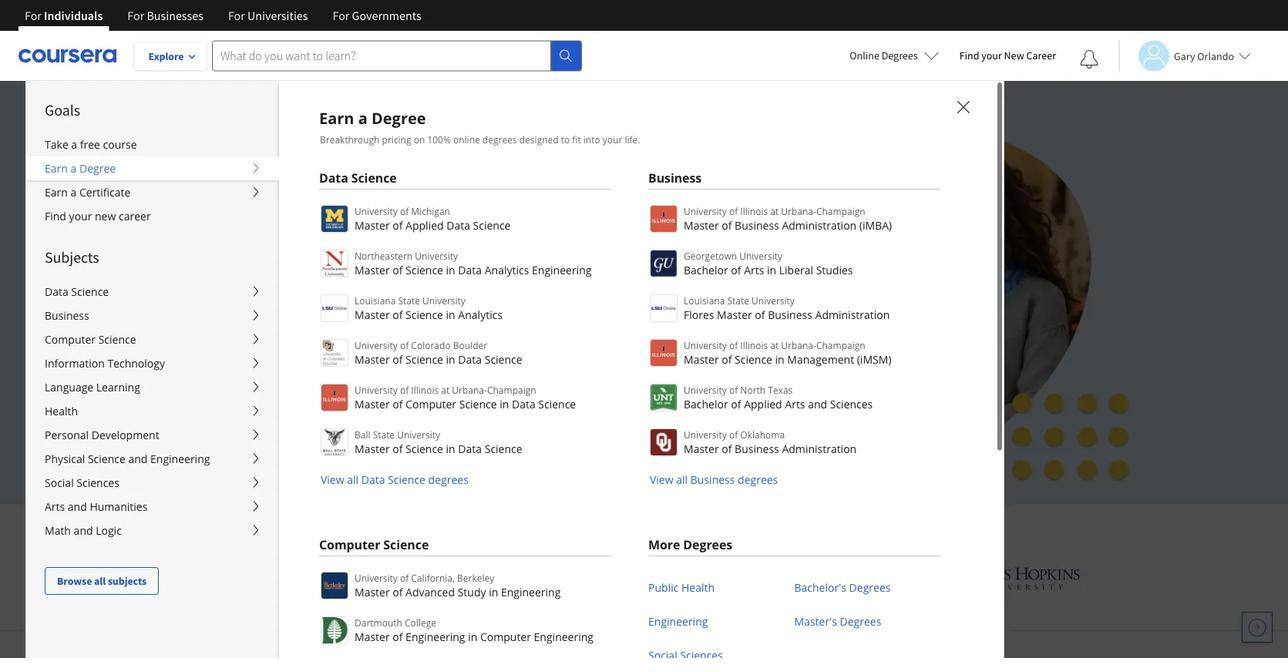 Task type: describe. For each thing, give the bounding box(es) containing it.
louisiana state university logo image for business
[[650, 295, 678, 322]]

to inside earn a degree breakthrough pricing on 100% online degrees designed to fit into your life.
[[561, 133, 570, 146]]

/month,
[[216, 346, 259, 360]]

What do you want to learn? text field
[[212, 40, 552, 71]]

a for earn a certificate
[[71, 185, 77, 200]]

online
[[850, 49, 880, 62]]

100%
[[428, 133, 451, 146]]

browse
[[57, 575, 92, 589]]

michigan
[[411, 205, 450, 218]]

master inside university of colorado boulder master of science in data science
[[355, 352, 390, 367]]

management
[[788, 352, 855, 367]]

show notifications image
[[1081, 50, 1099, 69]]

unlimited access to 7,000+ world-class courses, hands-on projects, and job-ready certificate programs—all included in your subscription
[[197, 217, 669, 294]]

north
[[741, 384, 766, 396]]

for for governments
[[333, 8, 350, 23]]

leading universities and companies with coursera plus
[[479, 517, 953, 542]]

new
[[1005, 49, 1025, 62]]

master inside university of illinois at urbana-champaign master of science in management (imsm)
[[684, 352, 719, 367]]

bachelor's degrees
[[795, 580, 891, 595]]

in inside university of california, berkeley master of advanced study in engineering
[[489, 585, 499, 600]]

view all data science degrees link
[[319, 473, 469, 487]]

in inside university of illinois at urbana-champaign master of science in management (imsm)
[[776, 352, 785, 367]]

data inside university of michigan master of applied data science
[[447, 218, 471, 233]]

course
[[103, 137, 137, 152]]

in inside "unlimited access to 7,000+ world-class courses, hands-on projects, and job-ready certificate programs—all included in your subscription"
[[655, 244, 669, 267]]

business button
[[26, 304, 279, 328]]

job-
[[304, 244, 334, 267]]

engineering down google image
[[534, 630, 594, 644]]

of inside dartmouth college master of engineering in computer engineering
[[393, 630, 403, 644]]

(imsm)
[[858, 352, 892, 367]]

administration inside the louisiana state university flores master of business administration
[[816, 307, 890, 322]]

for universities
[[228, 8, 308, 23]]

duke university image
[[378, 565, 450, 589]]

all inside button
[[94, 575, 106, 589]]

your inside find your new career link
[[982, 49, 1003, 62]]

bachelor's degrees link
[[795, 571, 891, 605]]

science inside popup button
[[71, 285, 109, 299]]

georgetown university bachelor of arts in liberal studies
[[684, 250, 854, 277]]

goals
[[45, 101, 80, 120]]

find your new career link
[[952, 46, 1064, 66]]

northeastern
[[355, 250, 413, 262]]

university of colorado boulder master of science in data science
[[355, 339, 523, 367]]

computer science inside dropdown button
[[45, 332, 136, 347]]

gary orlando
[[1175, 49, 1235, 63]]

degrees for master's degrees
[[840, 614, 882, 629]]

data inside university of colorado boulder master of science in data science
[[458, 352, 482, 367]]

arts inside georgetown university bachelor of arts in liberal studies
[[744, 263, 765, 277]]

list for more degrees
[[649, 571, 941, 659]]

university of california, berkeley logo image
[[321, 572, 349, 600]]

for for individuals
[[25, 8, 42, 23]]

science inside university of illinois at urbana-champaign master of science in management (imsm)
[[735, 352, 773, 367]]

university inside university of michigan master of applied data science
[[355, 205, 398, 218]]

louisiana state university master of science in analytics
[[355, 294, 503, 322]]

language
[[45, 380, 94, 395]]

businesses
[[147, 8, 204, 23]]

master inside university of california, berkeley master of advanced study in engineering
[[355, 585, 390, 600]]

coursera image
[[19, 43, 116, 68]]

science inside louisiana state university master of science in analytics
[[406, 307, 443, 322]]

free
[[80, 137, 100, 152]]

master's
[[795, 614, 838, 629]]

applied inside university of michigan master of applied data science
[[406, 218, 444, 233]]

in inside university of illinois at urbana-champaign master of computer science in data science
[[500, 397, 509, 412]]

plus
[[917, 517, 953, 542]]

earn a degree group
[[25, 80, 1289, 659]]

a for take a free course
[[71, 137, 77, 152]]

more degrees
[[649, 537, 733, 553]]

earn a degree
[[45, 161, 116, 176]]

liberal
[[780, 263, 814, 277]]

free
[[284, 381, 307, 397]]

university inside university of illinois at urbana-champaign master of business administration (imba)
[[684, 205, 727, 218]]

university inside louisiana state university master of science in analytics
[[423, 294, 466, 307]]

data science button
[[26, 280, 279, 304]]

money-
[[333, 418, 373, 432]]

university of oklahoma master of business administration
[[684, 428, 857, 456]]

earn a certificate button
[[26, 180, 279, 204]]

analytics for in
[[458, 307, 503, 322]]

university of illinois at urbana-champaign logo image for master of computer science in data science
[[321, 384, 349, 412]]

view all data science degrees
[[321, 473, 469, 487]]

gary
[[1175, 49, 1196, 63]]

university of illinois at urbana-champaign master of science in management (imsm)
[[684, 339, 892, 367]]

engineering inside physical science and engineering dropdown button
[[150, 452, 210, 467]]

science inside northeastern university master of science in data analytics engineering
[[406, 263, 443, 277]]

data science inside earn a degree menu item
[[319, 170, 397, 186]]

take a free course link
[[26, 133, 279, 157]]

unlimited
[[197, 217, 274, 240]]

master inside the louisiana state university flores master of business administration
[[717, 307, 753, 322]]

computer inside dartmouth college master of engineering in computer engineering
[[480, 630, 531, 644]]

of inside northeastern university master of science in data analytics engineering
[[393, 263, 403, 277]]

learning
[[96, 380, 140, 395]]

in inside ball state university master of science in data science
[[446, 442, 456, 456]]

louisiana state university flores master of business administration
[[684, 294, 890, 322]]

bachelor inside georgetown university bachelor of arts in liberal studies
[[684, 263, 729, 277]]

math and logic button
[[26, 519, 279, 543]]

7-
[[251, 381, 261, 397]]

computer up university of california, berkeley logo
[[319, 537, 381, 553]]

for governments
[[333, 8, 422, 23]]

cancel
[[262, 346, 297, 360]]

master inside university of michigan master of applied data science
[[355, 218, 390, 233]]

master inside ball state university master of science in data science
[[355, 442, 390, 456]]

and inside dropdown button
[[74, 524, 93, 538]]

projects,
[[197, 244, 265, 267]]

university of oklahoma logo image
[[650, 429, 678, 457]]

and inside "unlimited access to 7,000+ world-class courses, hands-on projects, and job-ready certificate programs—all included in your subscription"
[[269, 244, 299, 267]]

georgetown university logo image
[[650, 250, 678, 278]]

development
[[92, 428, 159, 443]]

view all business degrees link
[[649, 473, 779, 487]]

university inside university of oklahoma master of business administration
[[684, 428, 727, 441]]

universities
[[552, 517, 650, 542]]

0 horizontal spatial degrees
[[429, 473, 469, 487]]

browse all subjects
[[57, 575, 147, 589]]

view for data science
[[321, 473, 345, 487]]

language learning
[[45, 380, 140, 395]]

your inside earn a degree breakthrough pricing on 100% online degrees designed to fit into your life.
[[603, 133, 623, 146]]

university of illinois at urbana-champaign logo image for master of business administration (imba)
[[650, 205, 678, 233]]

hands-
[[575, 217, 629, 240]]

master inside university of oklahoma master of business administration
[[684, 442, 719, 456]]

engineering inside university of california, berkeley master of advanced study in engineering
[[501, 585, 561, 600]]

data inside northeastern university master of science in data analytics engineering
[[458, 263, 482, 277]]

new
[[95, 209, 116, 224]]

designed
[[520, 133, 559, 146]]

for for businesses
[[128, 8, 144, 23]]

earn for earn a certificate
[[45, 185, 68, 200]]

business inside "business" dropdown button
[[45, 309, 89, 323]]

illinois for science
[[741, 339, 768, 352]]

and inside popup button
[[68, 500, 87, 514]]

find your new career
[[45, 209, 151, 224]]

a for earn a degree
[[71, 161, 77, 176]]

university inside university of illinois at urbana-champaign master of science in management (imsm)
[[684, 339, 727, 352]]

math
[[45, 524, 71, 538]]

life.
[[625, 133, 641, 146]]

on inside "unlimited access to 7,000+ world-class courses, hands-on projects, and job-ready certificate programs—all included in your subscription"
[[629, 217, 650, 240]]

studies
[[817, 263, 854, 277]]

champaign for in
[[487, 384, 537, 396]]

trial
[[309, 381, 334, 397]]

your inside "unlimited access to 7,000+ world-class courses, hands-on projects, and job-ready certificate programs—all included in your subscription"
[[197, 271, 233, 294]]

advanced
[[406, 585, 455, 600]]

louisiana for business
[[684, 294, 725, 307]]

access
[[279, 217, 330, 240]]

social sciences button
[[26, 471, 279, 495]]

degree for earn a degree
[[79, 161, 116, 176]]

arts and humanities
[[45, 500, 148, 514]]

a for earn a degree breakthrough pricing on 100% online degrees designed to fit into your life.
[[358, 107, 368, 128]]

subjects
[[45, 248, 99, 267]]

public health link
[[649, 571, 715, 605]]

arts inside popup button
[[45, 500, 65, 514]]

computer inside university of illinois at urbana-champaign master of computer science in data science
[[406, 397, 457, 412]]

degrees inside earn a degree breakthrough pricing on 100% online degrees designed to fit into your life.
[[483, 133, 517, 146]]

view for business
[[650, 473, 674, 487]]

business inside university of illinois at urbana-champaign master of business administration (imba)
[[735, 218, 780, 233]]

and up university of michigan "image"
[[655, 517, 688, 542]]

in inside dartmouth college master of engineering in computer engineering
[[468, 630, 478, 644]]

university inside university of colorado boulder master of science in data science
[[355, 339, 398, 352]]

and inside 'university of north texas bachelor of applied arts and sciences'
[[809, 397, 828, 412]]

university inside the louisiana state university flores master of business administration
[[752, 294, 795, 307]]

master inside northeastern university master of science in data analytics engineering
[[355, 263, 390, 277]]

on inside earn a degree breakthrough pricing on 100% online degrees designed to fit into your life.
[[414, 133, 425, 146]]

sciences inside 'university of north texas bachelor of applied arts and sciences'
[[831, 397, 873, 412]]

degrees for bachelor's degrees
[[850, 580, 891, 595]]

online
[[454, 133, 480, 146]]

leading
[[484, 517, 547, 542]]

dartmouth college logo image
[[321, 617, 349, 645]]

university inside ball state university master of science in data science
[[397, 428, 440, 441]]

personal development
[[45, 428, 159, 443]]

day inside button
[[261, 381, 281, 397]]

take a free course
[[45, 137, 137, 152]]

colorado
[[411, 339, 451, 352]]



Task type: locate. For each thing, give the bounding box(es) containing it.
find inside explore menu element
[[45, 209, 66, 224]]

illinois up georgetown university bachelor of arts in liberal studies
[[741, 205, 768, 218]]

analytics for data
[[485, 263, 529, 277]]

1 vertical spatial at
[[771, 339, 779, 352]]

applied down the "north"
[[744, 397, 783, 412]]

champaign inside university of illinois at urbana-champaign master of computer science in data science
[[487, 384, 537, 396]]

louisiana state university logo image left the flores at the right top
[[650, 295, 678, 322]]

at up georgetown university bachelor of arts in liberal studies
[[771, 205, 779, 218]]

computer science inside earn a degree menu item
[[319, 537, 429, 553]]

engineering down public health "link" at the right bottom
[[649, 614, 708, 629]]

and inside dropdown button
[[128, 452, 148, 467]]

administration
[[782, 218, 857, 233], [816, 307, 890, 322], [782, 442, 857, 456]]

2 horizontal spatial degrees
[[738, 473, 779, 487]]

university of illinois at urbana-champaign logo image up georgetown university logo
[[650, 205, 678, 233]]

louisiana for data science
[[355, 294, 396, 307]]

close image
[[954, 97, 974, 117]]

at for science
[[771, 339, 779, 352]]

1 horizontal spatial with
[[792, 517, 829, 542]]

university of colorado boulder logo image
[[321, 339, 349, 367]]

urbana- inside university of illinois at urbana-champaign master of business administration (imba)
[[782, 205, 817, 218]]

earn a degree menu item
[[279, 80, 1289, 659]]

degrees
[[882, 49, 918, 62], [684, 537, 733, 553], [850, 580, 891, 595], [840, 614, 882, 629]]

0 vertical spatial find
[[960, 49, 980, 62]]

1 louisiana from the left
[[355, 294, 396, 307]]

master's degrees
[[795, 614, 882, 629]]

2 vertical spatial earn
[[45, 185, 68, 200]]

master inside university of illinois at urbana-champaign master of computer science in data science
[[355, 397, 390, 412]]

2 vertical spatial champaign
[[487, 384, 537, 396]]

louisiana state university logo image for data science
[[321, 295, 349, 322]]

1 vertical spatial on
[[629, 217, 650, 240]]

louisiana state university logo image down northeastern university  logo
[[321, 295, 349, 322]]

personal development button
[[26, 423, 279, 447]]

list containing master of applied data science
[[319, 204, 612, 488]]

0 horizontal spatial with
[[267, 418, 292, 432]]

louisiana up the flores at the right top
[[684, 294, 725, 307]]

1 horizontal spatial arts
[[744, 263, 765, 277]]

and left logic
[[74, 524, 93, 538]]

0 vertical spatial data science
[[319, 170, 397, 186]]

in left liberal
[[767, 263, 777, 277]]

degree
[[372, 107, 426, 128], [79, 161, 116, 176]]

arts and humanities button
[[26, 495, 279, 519]]

data inside university of illinois at urbana-champaign master of computer science in data science
[[512, 397, 536, 412]]

johns hopkins university image
[[934, 565, 1081, 593]]

0 horizontal spatial on
[[414, 133, 425, 146]]

engineering up social sciences dropdown button
[[150, 452, 210, 467]]

university up "colorado"
[[423, 294, 466, 307]]

bachelor's
[[795, 580, 847, 595]]

university down world-
[[415, 250, 458, 262]]

1 for from the left
[[25, 8, 42, 23]]

0 vertical spatial health
[[45, 404, 78, 419]]

1 vertical spatial find
[[45, 209, 66, 224]]

programs—all
[[466, 244, 578, 267]]

computer down study on the bottom left of page
[[480, 630, 531, 644]]

computer science button
[[26, 328, 279, 352]]

master inside louisiana state university master of science in analytics
[[355, 307, 390, 322]]

in down world-
[[446, 263, 456, 277]]

analytics inside louisiana state university master of science in analytics
[[458, 307, 503, 322]]

on left 100%
[[414, 133, 425, 146]]

google image
[[499, 565, 583, 593]]

1 vertical spatial champaign
[[817, 339, 866, 352]]

0 vertical spatial sciences
[[831, 397, 873, 412]]

degree for earn a degree breakthrough pricing on 100% online degrees designed to fit into your life.
[[372, 107, 426, 128]]

0 vertical spatial at
[[771, 205, 779, 218]]

1 horizontal spatial to
[[561, 133, 570, 146]]

career
[[119, 209, 151, 224]]

for left individuals
[[25, 8, 42, 23]]

help center image
[[1249, 619, 1267, 637]]

2 vertical spatial arts
[[45, 500, 65, 514]]

0 vertical spatial university of illinois at urbana-champaign logo image
[[650, 205, 678, 233]]

social
[[45, 476, 74, 491]]

business inside the louisiana state university flores master of business administration
[[768, 307, 813, 322]]

all down university of oklahoma logo
[[677, 473, 688, 487]]

world-
[[412, 217, 463, 240]]

find for find your new career
[[45, 209, 66, 224]]

data inside popup button
[[45, 285, 68, 299]]

sciences inside dropdown button
[[77, 476, 119, 491]]

in up boulder
[[446, 307, 456, 322]]

2 bachelor from the top
[[684, 397, 729, 412]]

in right study on the bottom left of page
[[489, 585, 499, 600]]

1 vertical spatial to
[[335, 217, 351, 240]]

computer up information
[[45, 332, 96, 347]]

in down boulder
[[446, 352, 456, 367]]

individuals
[[44, 8, 103, 23]]

university of michigan image
[[632, 558, 673, 600]]

a left free
[[71, 137, 77, 152]]

banner navigation
[[12, 0, 434, 31]]

coursera
[[834, 517, 912, 542]]

1 horizontal spatial sciences
[[831, 397, 873, 412]]

degree inside earn a degree breakthrough pricing on 100% online degrees designed to fit into your life.
[[372, 107, 426, 128]]

0 vertical spatial arts
[[744, 263, 765, 277]]

1 vertical spatial administration
[[816, 307, 890, 322]]

louisiana inside the louisiana state university flores master of business administration
[[684, 294, 725, 307]]

in down study on the bottom left of page
[[468, 630, 478, 644]]

1 horizontal spatial computer science
[[319, 537, 429, 553]]

governments
[[352, 8, 422, 23]]

physical
[[45, 452, 85, 467]]

/month, cancel anytime
[[216, 346, 344, 360]]

data science down subjects
[[45, 285, 109, 299]]

university of illinois at urbana-champaign logo image up /year with 14-day money-back guarantee button
[[321, 384, 349, 412]]

champaign
[[817, 205, 866, 218], [817, 339, 866, 352], [487, 384, 537, 396]]

in down guarantee
[[446, 442, 456, 456]]

2 horizontal spatial arts
[[785, 397, 806, 412]]

4 for from the left
[[333, 8, 350, 23]]

0 vertical spatial to
[[561, 133, 570, 146]]

administration inside university of illinois at urbana-champaign master of business administration (imba)
[[782, 218, 857, 233]]

engineering inside northeastern university master of science in data analytics engineering
[[532, 263, 592, 277]]

1 horizontal spatial applied
[[744, 397, 783, 412]]

computer up guarantee
[[406, 397, 457, 412]]

earn
[[319, 107, 354, 128], [45, 161, 68, 176], [45, 185, 68, 200]]

university of illinois at urbana-champaign master of business administration (imba)
[[684, 205, 893, 233]]

analytics up boulder
[[458, 307, 503, 322]]

view
[[321, 473, 345, 487], [650, 473, 674, 487]]

illinois inside university of illinois at urbana-champaign master of business administration (imba)
[[741, 205, 768, 218]]

0 horizontal spatial to
[[335, 217, 351, 240]]

analytics
[[485, 263, 529, 277], [458, 307, 503, 322]]

urbana- inside university of illinois at urbana-champaign master of computer science in data science
[[452, 384, 487, 396]]

social sciences
[[45, 476, 119, 491]]

1 horizontal spatial health
[[682, 580, 715, 595]]

champaign down boulder
[[487, 384, 537, 396]]

university inside university of illinois at urbana-champaign master of computer science in data science
[[355, 384, 398, 396]]

earn for earn a degree breakthrough pricing on 100% online degrees designed to fit into your life.
[[319, 107, 354, 128]]

all
[[347, 473, 359, 487], [677, 473, 688, 487], [94, 575, 106, 589]]

/year with 14-day money-back guarantee button
[[197, 417, 457, 433]]

0 vertical spatial day
[[261, 381, 281, 397]]

2 vertical spatial university of illinois at urbana-champaign logo image
[[321, 384, 349, 412]]

0 horizontal spatial view
[[321, 473, 345, 487]]

science inside university of michigan master of applied data science
[[473, 218, 511, 233]]

start
[[222, 381, 249, 397]]

in inside louisiana state university master of science in analytics
[[446, 307, 456, 322]]

on
[[414, 133, 425, 146], [629, 217, 650, 240]]

urbana- down boulder
[[452, 384, 487, 396]]

1 horizontal spatial day
[[310, 418, 330, 432]]

list for data science
[[319, 204, 612, 488]]

2 vertical spatial administration
[[782, 442, 857, 456]]

1 view from the left
[[321, 473, 345, 487]]

data science inside the data science popup button
[[45, 285, 109, 299]]

1 vertical spatial data science
[[45, 285, 109, 299]]

online degrees
[[850, 49, 918, 62]]

to inside "unlimited access to 7,000+ world-class courses, hands-on projects, and job-ready certificate programs—all included in your subscription"
[[335, 217, 351, 240]]

1 horizontal spatial louisiana state university logo image
[[650, 295, 678, 322]]

in inside university of colorado boulder master of science in data science
[[446, 352, 456, 367]]

administration down 'studies'
[[816, 307, 890, 322]]

0 vertical spatial with
[[267, 418, 292, 432]]

degrees for more degrees
[[684, 537, 733, 553]]

find for find your new career
[[960, 49, 980, 62]]

in right included
[[655, 244, 669, 267]]

0 horizontal spatial sciences
[[77, 476, 119, 491]]

degrees right online
[[882, 49, 918, 62]]

0 horizontal spatial computer science
[[45, 332, 136, 347]]

business inside university of oklahoma master of business administration
[[735, 442, 780, 456]]

louisiana state university logo image
[[321, 295, 349, 322], [650, 295, 678, 322]]

information technology button
[[26, 352, 279, 376]]

courses,
[[505, 217, 571, 240]]

day inside button
[[310, 418, 330, 432]]

urbana- up management
[[782, 339, 817, 352]]

northeastern university  logo image
[[321, 250, 349, 278]]

and up 'subscription'
[[269, 244, 299, 267]]

administration down oklahoma
[[782, 442, 857, 456]]

0 vertical spatial illinois
[[741, 205, 768, 218]]

of inside louisiana state university master of science in analytics
[[393, 307, 403, 322]]

earn down "earn a degree"
[[45, 185, 68, 200]]

all for business
[[677, 473, 688, 487]]

louisiana down northeastern
[[355, 294, 396, 307]]

for businesses
[[128, 8, 204, 23]]

health right public at the right
[[682, 580, 715, 595]]

degrees inside online degrees dropdown button
[[882, 49, 918, 62]]

university up view all data science degrees
[[397, 428, 440, 441]]

university right university of north texas logo
[[684, 384, 727, 396]]

hec paris image
[[831, 563, 885, 595]]

administration up 'studies'
[[782, 218, 857, 233]]

0 horizontal spatial find
[[45, 209, 66, 224]]

for left "businesses"
[[128, 8, 144, 23]]

1 vertical spatial with
[[792, 517, 829, 542]]

at inside university of illinois at urbana-champaign master of computer science in data science
[[441, 384, 450, 396]]

computer inside dropdown button
[[45, 332, 96, 347]]

in up ball state university master of science in data science
[[500, 397, 509, 412]]

of inside the louisiana state university flores master of business administration
[[755, 307, 766, 322]]

analytics inside northeastern university master of science in data analytics engineering
[[485, 263, 529, 277]]

university inside 'university of north texas bachelor of applied arts and sciences'
[[684, 384, 727, 396]]

for for universities
[[228, 8, 245, 23]]

in up texas
[[776, 352, 785, 367]]

university right university of california, berkeley logo
[[355, 572, 398, 585]]

master inside university of illinois at urbana-champaign master of business administration (imba)
[[684, 218, 719, 233]]

1 horizontal spatial on
[[629, 217, 650, 240]]

1 horizontal spatial all
[[347, 473, 359, 487]]

arts up math
[[45, 500, 65, 514]]

university of california, berkeley master of advanced study in engineering
[[355, 572, 561, 600]]

0 vertical spatial computer science
[[45, 332, 136, 347]]

find
[[960, 49, 980, 62], [45, 209, 66, 224]]

state for data science
[[398, 294, 420, 307]]

health up personal
[[45, 404, 78, 419]]

0 horizontal spatial health
[[45, 404, 78, 419]]

a
[[358, 107, 368, 128], [71, 137, 77, 152], [71, 161, 77, 176], [71, 185, 77, 200]]

of inside georgetown university bachelor of arts in liberal studies
[[731, 263, 742, 277]]

health
[[45, 404, 78, 419], [682, 580, 715, 595]]

arts down texas
[[785, 397, 806, 412]]

at down the louisiana state university flores master of business administration
[[771, 339, 779, 352]]

0 horizontal spatial day
[[261, 381, 281, 397]]

urbana- inside university of illinois at urbana-champaign master of science in management (imsm)
[[782, 339, 817, 352]]

a inside popup button
[[71, 161, 77, 176]]

view down university of oklahoma logo
[[650, 473, 674, 487]]

2 vertical spatial urbana-
[[452, 384, 487, 396]]

urbana- for science
[[452, 384, 487, 396]]

degrees down university of oklahoma master of business administration
[[738, 473, 779, 487]]

1 vertical spatial bachelor
[[684, 397, 729, 412]]

3 for from the left
[[228, 8, 245, 23]]

earn inside earn a degree breakthrough pricing on 100% online degrees designed to fit into your life.
[[319, 107, 354, 128]]

bachelor down "georgetown"
[[684, 263, 729, 277]]

1 vertical spatial arts
[[785, 397, 806, 412]]

bachelor
[[684, 263, 729, 277], [684, 397, 729, 412]]

master's degrees link
[[795, 605, 882, 639]]

earn a degree button
[[26, 157, 279, 180]]

applied inside 'university of north texas bachelor of applied arts and sciences'
[[744, 397, 783, 412]]

champaign for management
[[817, 339, 866, 352]]

1 vertical spatial sciences
[[77, 476, 119, 491]]

back
[[373, 418, 399, 432]]

list containing master of advanced study in engineering
[[319, 571, 612, 659]]

university right university of oklahoma logo
[[684, 428, 727, 441]]

for left governments
[[333, 8, 350, 23]]

university of michigan master of applied data science
[[355, 205, 511, 233]]

1 vertical spatial earn
[[45, 161, 68, 176]]

bachelor right university of north texas logo
[[684, 397, 729, 412]]

administration inside university of oklahoma master of business administration
[[782, 442, 857, 456]]

for
[[25, 8, 42, 23], [128, 8, 144, 23], [228, 8, 245, 23], [333, 8, 350, 23]]

explore
[[148, 49, 184, 63]]

list containing public health
[[649, 571, 941, 659]]

urbana- for in
[[782, 339, 817, 352]]

university of illinois at urbana-champaign image
[[208, 567, 329, 591]]

0 horizontal spatial louisiana
[[355, 294, 396, 307]]

applied down michigan
[[406, 218, 444, 233]]

state right ball
[[373, 428, 395, 441]]

ready
[[334, 244, 379, 267]]

a inside dropdown button
[[71, 185, 77, 200]]

0 vertical spatial degree
[[372, 107, 426, 128]]

humanities
[[90, 500, 148, 514]]

at for computer
[[441, 384, 450, 396]]

state for business
[[728, 294, 750, 307]]

1 horizontal spatial state
[[398, 294, 420, 307]]

0 vertical spatial administration
[[782, 218, 857, 233]]

at down university of colorado boulder master of science in data science
[[441, 384, 450, 396]]

0 horizontal spatial arts
[[45, 500, 65, 514]]

california,
[[411, 572, 455, 585]]

ball state university master of science in data science
[[355, 428, 523, 456]]

sciences down "(imsm)"
[[831, 397, 873, 412]]

0 horizontal spatial louisiana state university logo image
[[321, 295, 349, 322]]

0 vertical spatial analytics
[[485, 263, 529, 277]]

master inside dartmouth college master of engineering in computer engineering
[[355, 630, 390, 644]]

list for business
[[649, 204, 941, 488]]

at inside university of illinois at urbana-champaign master of science in management (imsm)
[[771, 339, 779, 352]]

to up ready
[[335, 217, 351, 240]]

None search field
[[212, 40, 582, 71]]

your inside find your new career link
[[69, 209, 92, 224]]

degrees right "online"
[[483, 133, 517, 146]]

find your new career link
[[26, 204, 279, 228]]

university of illinois at urbana-champaign logo image for master of science in management (imsm)
[[650, 339, 678, 367]]

degree up pricing
[[372, 107, 426, 128]]

champaign inside university of illinois at urbana-champaign master of business administration (imba)
[[817, 205, 866, 218]]

degree down the "take a free course"
[[79, 161, 116, 176]]

illinois up guarantee
[[411, 384, 439, 396]]

1 vertical spatial computer science
[[319, 537, 429, 553]]

in inside northeastern university master of science in data analytics engineering
[[446, 263, 456, 277]]

university of north texas logo image
[[650, 384, 678, 412]]

arts left liberal
[[744, 263, 765, 277]]

at for business
[[771, 205, 779, 218]]

college
[[405, 617, 437, 629]]

illinois inside university of illinois at urbana-champaign master of science in management (imsm)
[[741, 339, 768, 352]]

find left new
[[960, 49, 980, 62]]

university inside northeastern university master of science in data analytics engineering
[[415, 250, 458, 262]]

to left 'fit'
[[561, 133, 570, 146]]

1 horizontal spatial data science
[[319, 170, 397, 186]]

champaign up (imba)
[[817, 205, 866, 218]]

1 vertical spatial analytics
[[458, 307, 503, 322]]

1 louisiana state university logo image from the left
[[321, 295, 349, 322]]

arts inside 'university of north texas bachelor of applied arts and sciences'
[[785, 397, 806, 412]]

all for data science
[[347, 473, 359, 487]]

degrees for online degrees
[[882, 49, 918, 62]]

health inside popup button
[[45, 404, 78, 419]]

ball state university logo image
[[321, 429, 349, 457]]

at inside university of illinois at urbana-champaign master of business administration (imba)
[[771, 205, 779, 218]]

university of illinois at urbana-champaign logo image
[[650, 205, 678, 233], [650, 339, 678, 367], [321, 384, 349, 412]]

take
[[45, 137, 68, 152]]

computer science
[[45, 332, 136, 347], [319, 537, 429, 553]]

0 vertical spatial on
[[414, 133, 425, 146]]

view down ball state university logo
[[321, 473, 345, 487]]

applied
[[406, 218, 444, 233], [744, 397, 783, 412]]

all down ball state university logo
[[347, 473, 359, 487]]

data science
[[319, 170, 397, 186], [45, 285, 109, 299]]

1 vertical spatial university of illinois at urbana-champaign logo image
[[650, 339, 678, 367]]

engineering down college
[[406, 630, 466, 644]]

1 horizontal spatial louisiana
[[684, 294, 725, 307]]

state down certificate in the left top of the page
[[398, 294, 420, 307]]

in inside georgetown university bachelor of arts in liberal studies
[[767, 263, 777, 277]]

champaign inside university of illinois at urbana-champaign master of science in management (imsm)
[[817, 339, 866, 352]]

0 horizontal spatial degree
[[79, 161, 116, 176]]

1 horizontal spatial degree
[[372, 107, 426, 128]]

data
[[319, 170, 348, 186], [447, 218, 471, 233], [458, 263, 482, 277], [45, 285, 68, 299], [458, 352, 482, 367], [512, 397, 536, 412], [458, 442, 482, 456], [362, 473, 385, 487]]

health inside "link"
[[682, 580, 715, 595]]

degrees down bachelor's degrees
[[840, 614, 882, 629]]

0 horizontal spatial all
[[94, 575, 106, 589]]

view all business degrees
[[650, 473, 779, 487]]

with inside button
[[267, 418, 292, 432]]

university right university of colorado boulder logo
[[355, 339, 398, 352]]

2 view from the left
[[650, 473, 674, 487]]

university inside georgetown university bachelor of arts in liberal studies
[[740, 250, 783, 262]]

all right browse
[[94, 575, 106, 589]]

degrees inside master's degrees link
[[840, 614, 882, 629]]

2 louisiana from the left
[[684, 294, 725, 307]]

0 vertical spatial applied
[[406, 218, 444, 233]]

2 vertical spatial illinois
[[411, 384, 439, 396]]

certificate
[[384, 244, 461, 267]]

university of illinois at urbana-champaign master of computer science in data science
[[355, 384, 576, 412]]

language learning button
[[26, 376, 279, 400]]

2 vertical spatial at
[[441, 384, 450, 396]]

1 horizontal spatial find
[[960, 49, 980, 62]]

engineering
[[532, 263, 592, 277], [150, 452, 210, 467], [501, 585, 561, 600], [649, 614, 708, 629], [406, 630, 466, 644], [534, 630, 594, 644]]

universities
[[248, 8, 308, 23]]

pricing
[[382, 133, 412, 146]]

and down development
[[128, 452, 148, 467]]

list containing master of business administration (imba)
[[649, 204, 941, 488]]

with up bachelor's
[[792, 517, 829, 542]]

1 vertical spatial applied
[[744, 397, 783, 412]]

boulder
[[453, 339, 488, 352]]

1 horizontal spatial degrees
[[483, 133, 517, 146]]

0 vertical spatial bachelor
[[684, 263, 729, 277]]

earn up 'breakthrough'
[[319, 107, 354, 128]]

1 vertical spatial illinois
[[741, 339, 768, 352]]

state inside ball state university master of science in data science
[[373, 428, 395, 441]]

on up included
[[629, 217, 650, 240]]

university inside university of california, berkeley master of advanced study in engineering
[[355, 572, 398, 585]]

earn inside popup button
[[45, 161, 68, 176]]

subscription
[[238, 271, 335, 294]]

explore menu element
[[26, 81, 279, 595]]

university down the flores at the right top
[[684, 339, 727, 352]]

degree inside popup button
[[79, 161, 116, 176]]

physical science and engineering
[[45, 452, 210, 467]]

14-
[[294, 418, 310, 432]]

and down social sciences
[[68, 500, 87, 514]]

degrees inside bachelor's degrees link
[[850, 580, 891, 595]]

2 louisiana state university logo image from the left
[[650, 295, 678, 322]]

coursera plus image
[[197, 145, 432, 168]]

champaign up management
[[817, 339, 866, 352]]

0 vertical spatial earn
[[319, 107, 354, 128]]

public health
[[649, 580, 715, 595]]

for left universities
[[228, 8, 245, 23]]

data inside ball state university master of science in data science
[[458, 442, 482, 456]]

university down georgetown university bachelor of arts in liberal studies
[[752, 294, 795, 307]]

1 vertical spatial day
[[310, 418, 330, 432]]

2 for from the left
[[128, 8, 144, 23]]

a up earn a certificate
[[71, 161, 77, 176]]

bachelor inside 'university of north texas bachelor of applied arts and sciences'
[[684, 397, 729, 412]]

1 vertical spatial degree
[[79, 161, 116, 176]]

computer science up information technology
[[45, 332, 136, 347]]

computer science up duke university image
[[319, 537, 429, 553]]

engineering down the courses,
[[532, 263, 592, 277]]

degrees down ball state university master of science in data science
[[429, 473, 469, 487]]

0 horizontal spatial applied
[[406, 218, 444, 233]]

class
[[463, 217, 501, 240]]

earn a certificate
[[45, 185, 131, 200]]

of
[[400, 205, 409, 218], [730, 205, 738, 218], [393, 218, 403, 233], [722, 218, 732, 233], [393, 263, 403, 277], [731, 263, 742, 277], [393, 307, 403, 322], [755, 307, 766, 322], [400, 339, 409, 352], [730, 339, 738, 352], [393, 352, 403, 367], [722, 352, 732, 367], [400, 384, 409, 396], [730, 384, 738, 396], [393, 397, 403, 412], [731, 397, 742, 412], [730, 428, 738, 441], [393, 442, 403, 456], [722, 442, 732, 456], [400, 572, 409, 585], [393, 585, 403, 600], [393, 630, 403, 644]]

list for computer science
[[319, 571, 612, 659]]

0 vertical spatial champaign
[[817, 205, 866, 218]]

illinois for business
[[741, 205, 768, 218]]

1 vertical spatial urbana-
[[782, 339, 817, 352]]

0 horizontal spatial state
[[373, 428, 395, 441]]

0 vertical spatial urbana-
[[782, 205, 817, 218]]

university of illinois at urbana-champaign logo image up university of north texas logo
[[650, 339, 678, 367]]

a inside earn a degree breakthrough pricing on 100% online degrees designed to fit into your life.
[[358, 107, 368, 128]]

0 horizontal spatial data science
[[45, 285, 109, 299]]

start 7-day free trial button
[[197, 370, 358, 407]]

2 horizontal spatial state
[[728, 294, 750, 307]]

university of michigan logo image
[[321, 205, 349, 233]]

1 bachelor from the top
[[684, 263, 729, 277]]

berkeley
[[457, 572, 495, 585]]

list
[[319, 204, 612, 488], [649, 204, 941, 488], [319, 571, 612, 659], [649, 571, 941, 659]]

urbana- for administration
[[782, 205, 817, 218]]

browse all subjects button
[[45, 568, 159, 595]]

illinois for computer
[[411, 384, 439, 396]]

1 vertical spatial health
[[682, 580, 715, 595]]

included
[[582, 244, 650, 267]]

information
[[45, 356, 105, 371]]

university up back
[[355, 384, 398, 396]]

degrees up master's degrees link
[[850, 580, 891, 595]]

analytics down class on the left of the page
[[485, 263, 529, 277]]

2 horizontal spatial all
[[677, 473, 688, 487]]

state inside louisiana state university master of science in analytics
[[398, 294, 420, 307]]

earn for earn a degree
[[45, 161, 68, 176]]

of inside ball state university master of science in data science
[[393, 442, 403, 456]]

champaign for (imba)
[[817, 205, 866, 218]]

and down management
[[809, 397, 828, 412]]

day left the free
[[261, 381, 281, 397]]

study
[[458, 585, 486, 600]]

in
[[655, 244, 669, 267], [446, 263, 456, 277], [767, 263, 777, 277], [446, 307, 456, 322], [446, 352, 456, 367], [776, 352, 785, 367], [500, 397, 509, 412], [446, 442, 456, 456], [489, 585, 499, 600], [468, 630, 478, 644]]

1 horizontal spatial view
[[650, 473, 674, 487]]



Task type: vqa. For each thing, say whether or not it's contained in the screenshot.
Sciences inside the dropdown button
yes



